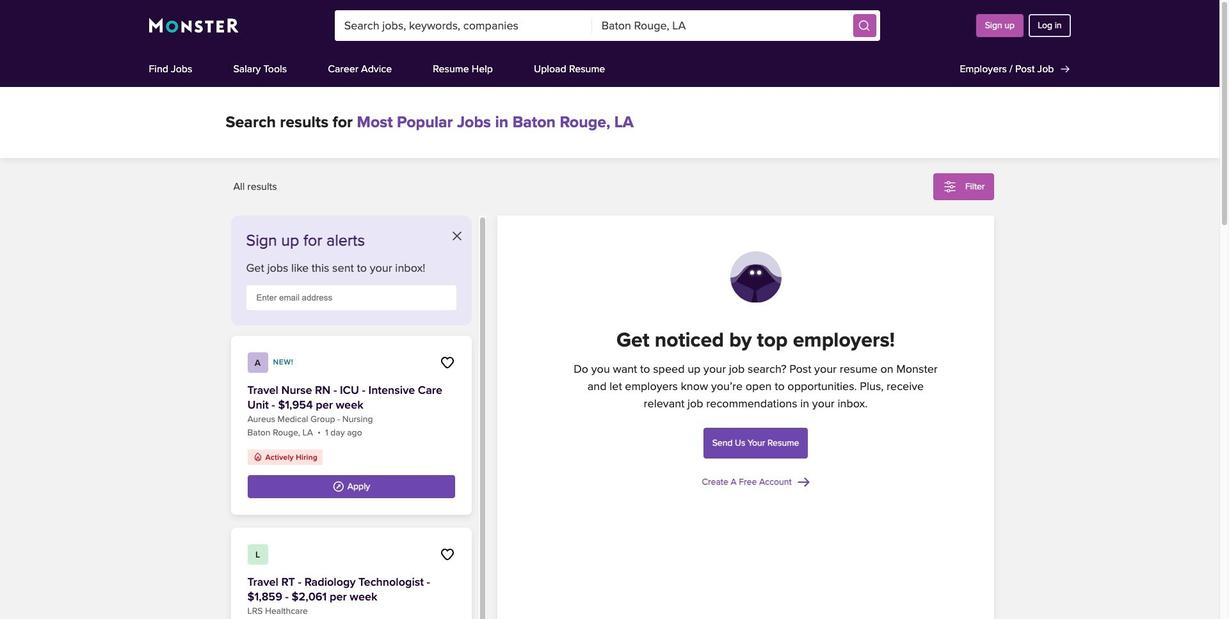 Task type: locate. For each thing, give the bounding box(es) containing it.
travel rt - radiology technologist - $1,859 - $2,061 per week at lrs healthcare element
[[231, 528, 472, 620]]

search image
[[858, 19, 871, 32]]

monster image
[[149, 18, 239, 33]]

Enter location or "remote" search field
[[592, 10, 850, 41]]

filter image
[[943, 179, 958, 195], [943, 179, 958, 195]]

Search jobs, keywords, companies search field
[[335, 10, 592, 41]]



Task type: describe. For each thing, give the bounding box(es) containing it.
travel nurse rn - icu - intensive care unit - $1,954 per week at aureus medical group - nursing element
[[231, 336, 472, 516]]

close image
[[452, 232, 461, 241]]

email address email field
[[246, 286, 456, 311]]

save this job image
[[440, 355, 455, 371]]

save this job image
[[440, 548, 455, 563]]



